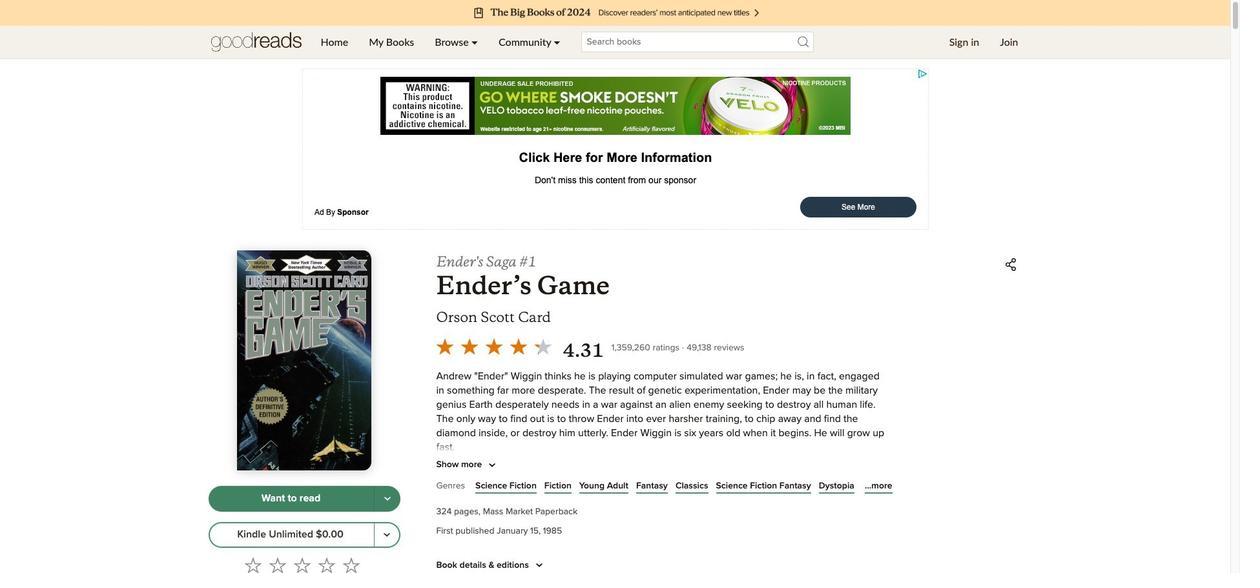 Task type: locate. For each thing, give the bounding box(es) containing it.
top genres for this book element
[[437, 479, 1023, 499]]

rate 3 out of 5 image
[[294, 557, 311, 574]]

advertisement element
[[302, 69, 929, 230]]

None search field
[[571, 32, 824, 52]]

rate 5 out of 5 image
[[343, 557, 360, 574]]

1,359,260 ratings and 49,138 reviews figure
[[612, 340, 745, 355]]

rating 0 out of 5 group
[[241, 554, 364, 574]]

rate 4 out of 5 image
[[319, 557, 335, 574]]

rate 2 out of 5 image
[[270, 557, 286, 574]]

Search by book title or ISBN text field
[[581, 32, 814, 52]]

book 1 in the ender's saga series element
[[437, 253, 610, 271]]

rating 4.31 out of 5 image
[[433, 335, 555, 359]]



Task type: describe. For each thing, give the bounding box(es) containing it.
average rating of 4.31 stars. figure
[[433, 335, 612, 363]]

home image
[[211, 26, 301, 58]]

the most anticipated books of 2024 image
[[146, 0, 1086, 26]]

book title: ender's game element
[[437, 271, 610, 301]]

rate 1 out of 5 image
[[245, 557, 262, 574]]



Task type: vqa. For each thing, say whether or not it's contained in the screenshot.
Rate 4 out of 5 icon
yes



